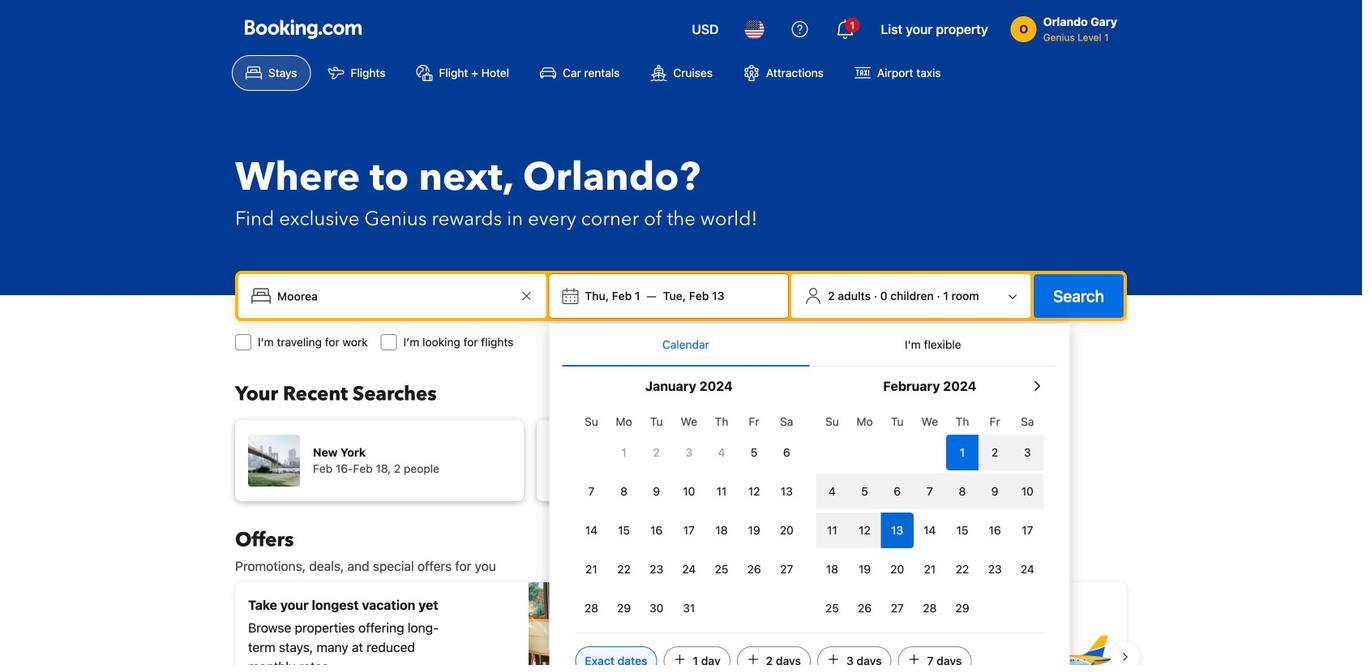 Task type: describe. For each thing, give the bounding box(es) containing it.
24 February 2024 checkbox
[[1011, 551, 1044, 587]]

cell up 8 february 2024 checkbox
[[946, 431, 979, 470]]

21 February 2024 checkbox
[[914, 551, 946, 587]]

4 January 2024 checkbox
[[706, 435, 738, 470]]

16 February 2024 checkbox
[[979, 513, 1011, 548]]

cell up 18 february 2024 option
[[816, 509, 849, 548]]

13 January 2024 checkbox
[[771, 474, 803, 509]]

20 January 2024 checkbox
[[771, 513, 803, 548]]

6 January 2024 checkbox
[[771, 435, 803, 470]]

cell up 14 february 2024 option
[[914, 470, 946, 509]]

22 February 2024 checkbox
[[946, 551, 979, 587]]

10 January 2024 checkbox
[[673, 474, 706, 509]]

26 January 2024 checkbox
[[738, 551, 771, 587]]

7 February 2024 checkbox
[[914, 474, 946, 509]]

14 January 2024 checkbox
[[575, 513, 608, 548]]

27 February 2024 checkbox
[[881, 590, 914, 626]]

25 January 2024 checkbox
[[706, 551, 738, 587]]

22 January 2024 checkbox
[[608, 551, 640, 587]]

11 January 2024 checkbox
[[706, 474, 738, 509]]

28 February 2024 checkbox
[[914, 590, 946, 626]]

18 February 2024 checkbox
[[816, 551, 849, 587]]

6 February 2024 checkbox
[[881, 474, 914, 509]]

10 February 2024 checkbox
[[1011, 474, 1044, 509]]

20 February 2024 checkbox
[[881, 551, 914, 587]]

21 January 2024 checkbox
[[575, 551, 608, 587]]

11 February 2024 checkbox
[[816, 513, 849, 548]]

2 February 2024 checkbox
[[979, 435, 1011, 470]]

4 February 2024 checkbox
[[816, 474, 849, 509]]

cell up the 11 february 2024 checkbox at the right bottom of the page
[[816, 470, 849, 509]]

8 January 2024 checkbox
[[608, 474, 640, 509]]

31 January 2024 checkbox
[[673, 590, 706, 626]]

5 January 2024 checkbox
[[738, 435, 771, 470]]

30 January 2024 checkbox
[[640, 590, 673, 626]]

2 January 2024 checkbox
[[640, 435, 673, 470]]

19 February 2024 checkbox
[[849, 551, 881, 587]]

take your longest vacation yet image
[[529, 582, 675, 665]]

cell up 19 february 2024 option
[[849, 509, 881, 548]]

3 January 2024 checkbox
[[673, 435, 706, 470]]

cell up '12 february 2024' checkbox
[[849, 470, 881, 509]]

cell up 13 february 2024 checkbox
[[881, 470, 914, 509]]

9 February 2024 checkbox
[[979, 474, 1011, 509]]



Task type: locate. For each thing, give the bounding box(es) containing it.
cell up 20 february 2024 checkbox
[[881, 509, 914, 548]]

2 grid from the left
[[816, 405, 1044, 626]]

8 February 2024 checkbox
[[946, 474, 979, 509]]

13 February 2024 checkbox
[[881, 513, 914, 548]]

17 January 2024 checkbox
[[673, 513, 706, 548]]

29 February 2024 checkbox
[[946, 590, 979, 626]]

7 January 2024 checkbox
[[575, 474, 608, 509]]

cell up the 9 february 2024 checkbox
[[979, 431, 1011, 470]]

24 January 2024 checkbox
[[673, 551, 706, 587]]

3 February 2024 checkbox
[[1011, 435, 1044, 470]]

0 horizontal spatial grid
[[575, 405, 803, 626]]

tab list
[[562, 324, 1057, 367]]

1 February 2024 checkbox
[[946, 435, 979, 470]]

booking.com image
[[245, 19, 362, 39]]

cell up 10 february 2024 option
[[1011, 431, 1044, 470]]

14 February 2024 checkbox
[[914, 513, 946, 548]]

cell up 17 february 2024 checkbox
[[1011, 470, 1044, 509]]

27 January 2024 checkbox
[[771, 551, 803, 587]]

19 January 2024 checkbox
[[738, 513, 771, 548]]

16 January 2024 checkbox
[[640, 513, 673, 548]]

17 February 2024 checkbox
[[1011, 513, 1044, 548]]

18 January 2024 checkbox
[[706, 513, 738, 548]]

cell up 16 february 2024 option at the right
[[979, 470, 1011, 509]]

grid
[[575, 405, 803, 626], [816, 405, 1044, 626]]

23 February 2024 checkbox
[[979, 551, 1011, 587]]

your account menu orlando gary genius level 1 element
[[1011, 7, 1124, 45]]

15 February 2024 checkbox
[[946, 513, 979, 548]]

1 January 2024 checkbox
[[608, 435, 640, 470]]

5 February 2024 checkbox
[[849, 474, 881, 509]]

12 January 2024 checkbox
[[738, 474, 771, 509]]

cell
[[946, 431, 979, 470], [979, 431, 1011, 470], [1011, 431, 1044, 470], [816, 470, 849, 509], [849, 470, 881, 509], [881, 470, 914, 509], [914, 470, 946, 509], [946, 470, 979, 509], [979, 470, 1011, 509], [1011, 470, 1044, 509], [816, 509, 849, 548], [849, 509, 881, 548], [881, 509, 914, 548]]

1 horizontal spatial grid
[[816, 405, 1044, 626]]

29 January 2024 checkbox
[[608, 590, 640, 626]]

region
[[222, 576, 1140, 665]]

26 February 2024 checkbox
[[849, 590, 881, 626]]

9 January 2024 checkbox
[[640, 474, 673, 509]]

25 February 2024 checkbox
[[816, 590, 849, 626]]

23 January 2024 checkbox
[[640, 551, 673, 587]]

15 January 2024 checkbox
[[608, 513, 640, 548]]

cell up 15 february 2024 checkbox
[[946, 470, 979, 509]]

fly away to your dream vacation image
[[1001, 600, 1114, 665]]

1 grid from the left
[[575, 405, 803, 626]]

Where are you going? field
[[271, 281, 517, 311]]

28 January 2024 checkbox
[[575, 590, 608, 626]]

12 February 2024 checkbox
[[849, 513, 881, 548]]



Task type: vqa. For each thing, say whether or not it's contained in the screenshot.
Hilton in Hilton Grand Vacations Club Ocean Enclave Myrtle Beach property offers suites with a kitchen. A large
no



